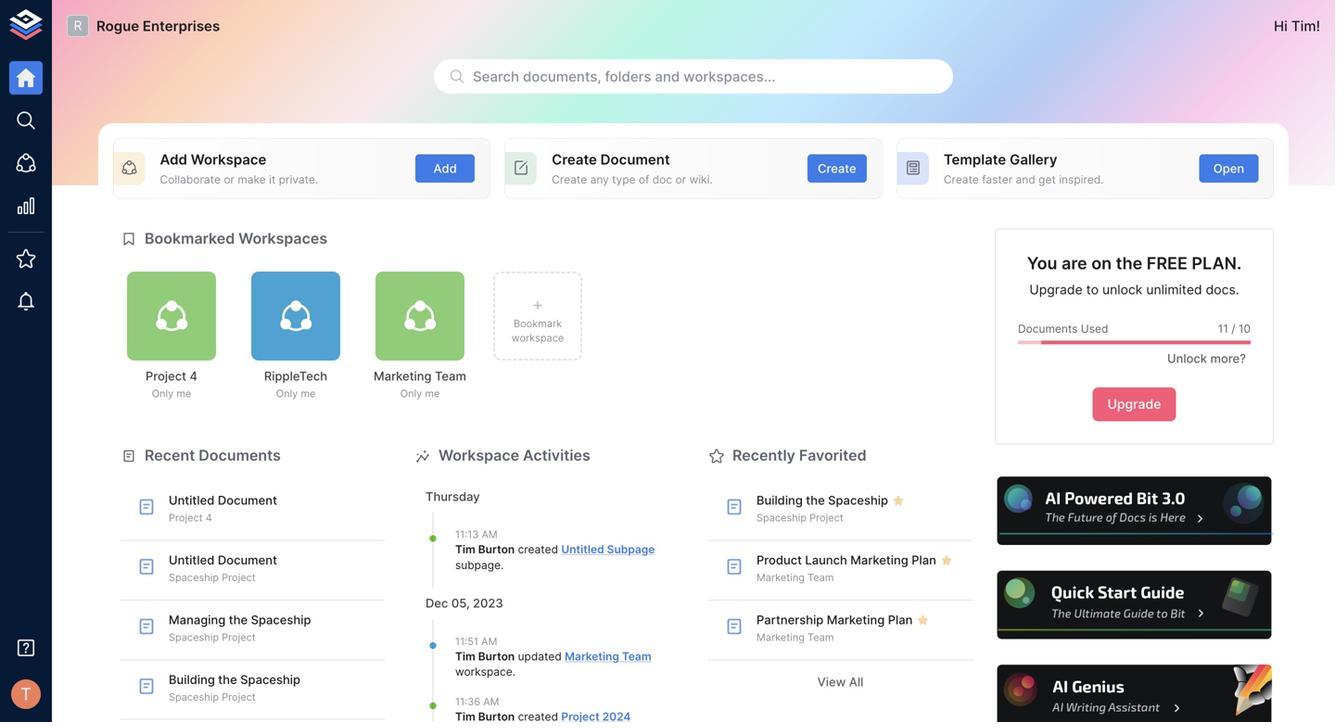 Task type: describe. For each thing, give the bounding box(es) containing it.
2 help image from the top
[[995, 568, 1274, 642]]

1 help image from the top
[[995, 475, 1274, 548]]

workspace inside bookmark workspace button
[[512, 332, 564, 344]]

subpage
[[607, 543, 655, 556]]

you are on the free plan. upgrade to unlock unlimited docs.
[[1027, 253, 1242, 298]]

you
[[1027, 253, 1058, 274]]

workspaces
[[239, 230, 327, 248]]

unlock more?
[[1168, 351, 1246, 366]]

me for marketing
[[425, 388, 440, 400]]

documents,
[[523, 68, 601, 85]]

create document create any type of doc or wiki.
[[552, 151, 713, 186]]

. for workspace
[[513, 665, 516, 679]]

search documents, folders and workspaces... button
[[434, 59, 953, 94]]

enterprises
[[143, 18, 220, 34]]

project inside untitled document spaceship project
[[222, 572, 256, 584]]

free
[[1147, 253, 1188, 274]]

/
[[1232, 322, 1236, 336]]

subpage
[[455, 559, 501, 572]]

me inside rippletech only me
[[301, 388, 316, 400]]

upgrade inside upgrade button
[[1108, 397, 1161, 412]]

recently
[[733, 447, 796, 465]]

more?
[[1211, 351, 1246, 366]]

used
[[1081, 322, 1109, 336]]

workspaces...
[[684, 68, 776, 85]]

partnership marketing plan
[[757, 613, 913, 627]]

dec 05, 2023
[[426, 596, 503, 611]]

11:13
[[455, 529, 479, 541]]

building the spaceship spaceship project
[[169, 673, 301, 703]]

create button
[[808, 154, 867, 183]]

the inside you are on the free plan. upgrade to unlock unlimited docs.
[[1116, 253, 1143, 274]]

managing
[[169, 613, 226, 627]]

product launch marketing plan
[[757, 553, 937, 567]]

marketing team for product
[[757, 572, 834, 584]]

marketing team link
[[565, 650, 652, 663]]

created
[[518, 543, 558, 556]]

project inside untitled document project 4
[[169, 512, 203, 524]]

project inside project 4 only me
[[146, 369, 186, 383]]

bookmark workspace
[[512, 318, 564, 344]]

10
[[1239, 322, 1251, 336]]

doc
[[653, 173, 672, 186]]

project down building the spaceship
[[810, 512, 844, 524]]

unlock
[[1103, 282, 1143, 298]]

all
[[849, 675, 864, 689]]

11:51
[[455, 636, 479, 648]]

document for create document create any type of doc or wiki.
[[601, 151, 670, 168]]

building the spaceship
[[757, 493, 888, 508]]

unlimited
[[1147, 282, 1202, 298]]

gallery
[[1010, 151, 1058, 168]]

0 vertical spatial plan
[[912, 553, 937, 567]]

burton for workspace
[[478, 650, 515, 663]]

2 vertical spatial am
[[483, 696, 499, 708]]

only inside rippletech only me
[[276, 388, 298, 400]]

marketing inside 11:51 am tim burton updated marketing team workspace .
[[565, 650, 619, 663]]

unlock
[[1168, 351, 1207, 366]]

rogue
[[96, 18, 139, 34]]

r
[[74, 18, 82, 34]]

bookmark workspace button
[[493, 272, 582, 361]]

upgrade button
[[1093, 388, 1176, 422]]

hi
[[1274, 18, 1288, 34]]

make
[[238, 173, 266, 186]]

any
[[590, 173, 609, 186]]

bookmark
[[514, 318, 562, 330]]

spaceship inside untitled document spaceship project
[[169, 572, 219, 584]]

0 vertical spatial tim
[[1292, 18, 1316, 34]]

plan.
[[1192, 253, 1242, 274]]

type
[[612, 173, 636, 186]]

product
[[757, 553, 802, 567]]

11 / 10
[[1218, 322, 1251, 336]]

project inside building the spaceship spaceship project
[[222, 691, 256, 703]]

documents used
[[1018, 322, 1109, 336]]

partnership
[[757, 613, 824, 627]]

template
[[944, 151, 1006, 168]]

the for building the spaceship
[[806, 493, 825, 508]]

search documents, folders and workspaces...
[[473, 68, 776, 85]]

the for managing the spaceship spaceship project
[[229, 613, 248, 627]]

rippletech only me
[[264, 369, 327, 400]]

11:36 am
[[455, 696, 499, 708]]

workspace activities
[[439, 447, 590, 465]]

folders
[[605, 68, 651, 85]]

add for add workspace collaborate or make it private.
[[160, 151, 187, 168]]

inspired.
[[1059, 173, 1104, 186]]

t
[[21, 684, 31, 705]]

to
[[1087, 282, 1099, 298]]

untitled document project 4
[[169, 493, 277, 524]]

hi tim !
[[1274, 18, 1321, 34]]

faster
[[982, 173, 1013, 186]]

1 vertical spatial workspace
[[439, 447, 519, 465]]

dec
[[426, 596, 448, 611]]

add workspace collaborate or make it private.
[[160, 151, 318, 186]]

updated
[[518, 650, 562, 663]]

activities
[[523, 447, 590, 465]]

project 4 only me
[[146, 369, 197, 400]]

11
[[1218, 322, 1229, 336]]

favorited
[[799, 447, 867, 465]]

untitled document spaceship project
[[169, 553, 277, 584]]

of
[[639, 173, 650, 186]]

search
[[473, 68, 519, 85]]



Task type: locate. For each thing, give the bounding box(es) containing it.
project down managing the spaceship spaceship project
[[222, 691, 256, 703]]

building up spaceship project
[[757, 493, 803, 508]]

11:13 am tim burton created untitled subpage subpage .
[[455, 529, 655, 572]]

0 horizontal spatial documents
[[199, 447, 281, 465]]

2 marketing team from the top
[[757, 632, 834, 644]]

marketing
[[374, 369, 432, 383], [851, 553, 909, 567], [757, 572, 805, 584], [827, 613, 885, 627], [757, 632, 805, 644], [565, 650, 619, 663]]

get
[[1039, 173, 1056, 186]]

and
[[655, 68, 680, 85], [1016, 173, 1036, 186]]

05,
[[451, 596, 470, 611]]

building inside building the spaceship spaceship project
[[169, 673, 215, 687]]

1 horizontal spatial documents
[[1018, 322, 1078, 336]]

add
[[160, 151, 187, 168], [434, 161, 457, 176]]

1 vertical spatial and
[[1016, 173, 1036, 186]]

am right 11:13
[[482, 529, 498, 541]]

view
[[818, 675, 846, 689]]

untitled inside untitled document spaceship project
[[169, 553, 215, 567]]

4 inside untitled document project 4
[[206, 512, 212, 524]]

project up untitled document spaceship project
[[169, 512, 203, 524]]

0 horizontal spatial only
[[152, 388, 174, 400]]

1 me from the left
[[177, 388, 191, 400]]

create inside create button
[[818, 161, 857, 176]]

1 vertical spatial tim
[[455, 543, 476, 556]]

1 horizontal spatial and
[[1016, 173, 1036, 186]]

4 up recent documents
[[190, 369, 197, 383]]

me inside project 4 only me
[[177, 388, 191, 400]]

burton
[[478, 543, 515, 556], [478, 650, 515, 663]]

0 vertical spatial documents
[[1018, 322, 1078, 336]]

0 vertical spatial burton
[[478, 543, 515, 556]]

1 horizontal spatial workspace
[[439, 447, 519, 465]]

unlock more? button
[[1157, 344, 1251, 373]]

me
[[177, 388, 191, 400], [301, 388, 316, 400], [425, 388, 440, 400]]

recently favorited
[[733, 447, 867, 465]]

3 only from the left
[[400, 388, 422, 400]]

create inside template gallery create faster and get inspired.
[[944, 173, 979, 186]]

spaceship project
[[757, 512, 844, 524]]

create
[[552, 151, 597, 168], [818, 161, 857, 176], [552, 173, 587, 186], [944, 173, 979, 186]]

and right folders
[[655, 68, 680, 85]]

1 vertical spatial .
[[513, 665, 516, 679]]

and inside button
[[655, 68, 680, 85]]

0 vertical spatial workspace
[[191, 151, 267, 168]]

open
[[1214, 161, 1245, 176]]

untitled inside untitled document project 4
[[169, 493, 215, 508]]

open button
[[1200, 154, 1259, 183]]

document for untitled document spaceship project
[[218, 553, 277, 567]]

building for building the spaceship
[[757, 493, 803, 508]]

it
[[269, 173, 276, 186]]

the inside managing the spaceship spaceship project
[[229, 613, 248, 627]]

marketing team down partnership
[[757, 632, 834, 644]]

1 horizontal spatial upgrade
[[1108, 397, 1161, 412]]

bookmarked workspaces
[[145, 230, 327, 248]]

!
[[1316, 18, 1321, 34]]

. inside 11:51 am tim burton updated marketing team workspace .
[[513, 665, 516, 679]]

1 marketing team from the top
[[757, 572, 834, 584]]

and down the gallery
[[1016, 173, 1036, 186]]

document down recent documents
[[218, 493, 277, 508]]

1 vertical spatial help image
[[995, 568, 1274, 642]]

1 vertical spatial burton
[[478, 650, 515, 663]]

am for updated
[[481, 636, 497, 648]]

upgrade inside you are on the free plan. upgrade to unlock unlimited docs.
[[1030, 282, 1083, 298]]

recent documents
[[145, 447, 281, 465]]

the
[[1116, 253, 1143, 274], [806, 493, 825, 508], [229, 613, 248, 627], [218, 673, 237, 687]]

1 vertical spatial workspace
[[455, 665, 513, 679]]

1 vertical spatial am
[[481, 636, 497, 648]]

1 vertical spatial marketing team
[[757, 632, 834, 644]]

workspace
[[512, 332, 564, 344], [455, 665, 513, 679]]

tim inside 11:13 am tim burton created untitled subpage subpage .
[[455, 543, 476, 556]]

untitled up managing
[[169, 553, 215, 567]]

document
[[601, 151, 670, 168], [218, 493, 277, 508], [218, 553, 277, 567]]

0 horizontal spatial or
[[224, 173, 235, 186]]

0 horizontal spatial add
[[160, 151, 187, 168]]

document up of
[[601, 151, 670, 168]]

add for add
[[434, 161, 457, 176]]

2 only from the left
[[276, 388, 298, 400]]

1 vertical spatial 4
[[206, 512, 212, 524]]

add inside button
[[434, 161, 457, 176]]

tim down 11:51
[[455, 650, 476, 663]]

1 vertical spatial plan
[[888, 613, 913, 627]]

upgrade down the you
[[1030, 282, 1083, 298]]

burton down 11:51
[[478, 650, 515, 663]]

or
[[224, 173, 235, 186], [676, 173, 686, 186]]

t button
[[6, 674, 46, 715]]

thursday
[[426, 490, 480, 504]]

2 horizontal spatial only
[[400, 388, 422, 400]]

0 horizontal spatial 4
[[190, 369, 197, 383]]

upgrade down unlock more? button on the right of page
[[1108, 397, 1161, 412]]

docs.
[[1206, 282, 1240, 298]]

3 help image from the top
[[995, 662, 1274, 722]]

marketing inside marketing team only me
[[374, 369, 432, 383]]

tim down 11:13
[[455, 543, 476, 556]]

untitled subpage link
[[561, 543, 655, 556]]

untitled right created
[[561, 543, 604, 556]]

11:51 am tim burton updated marketing team workspace .
[[455, 636, 652, 679]]

me for project
[[177, 388, 191, 400]]

the down managing the spaceship spaceship project
[[218, 673, 237, 687]]

project
[[146, 369, 186, 383], [169, 512, 203, 524], [810, 512, 844, 524], [222, 572, 256, 584], [222, 632, 256, 644], [222, 691, 256, 703]]

rippletech
[[264, 369, 327, 383]]

am inside 11:51 am tim burton updated marketing team workspace .
[[481, 636, 497, 648]]

untitled inside 11:13 am tim burton created untitled subpage subpage .
[[561, 543, 604, 556]]

the for building the spaceship spaceship project
[[218, 673, 237, 687]]

rogue enterprises
[[96, 18, 220, 34]]

burton inside 11:51 am tim burton updated marketing team workspace .
[[478, 650, 515, 663]]

0 vertical spatial and
[[655, 68, 680, 85]]

spaceship
[[828, 493, 888, 508], [757, 512, 807, 524], [169, 572, 219, 584], [251, 613, 311, 627], [169, 632, 219, 644], [240, 673, 301, 687], [169, 691, 219, 703]]

on
[[1092, 253, 1112, 274]]

0 vertical spatial workspace
[[512, 332, 564, 344]]

the up "unlock"
[[1116, 253, 1143, 274]]

1 horizontal spatial .
[[513, 665, 516, 679]]

1 horizontal spatial only
[[276, 388, 298, 400]]

0 vertical spatial marketing team
[[757, 572, 834, 584]]

documents
[[1018, 322, 1078, 336], [199, 447, 281, 465]]

tim for marketing team
[[455, 650, 476, 663]]

bookmarked
[[145, 230, 235, 248]]

progress bar
[[1018, 341, 1274, 344]]

11:36
[[455, 696, 480, 708]]

only inside project 4 only me
[[152, 388, 174, 400]]

workspace up the make at the left of page
[[191, 151, 267, 168]]

0 vertical spatial upgrade
[[1030, 282, 1083, 298]]

me inside marketing team only me
[[425, 388, 440, 400]]

3 me from the left
[[425, 388, 440, 400]]

private.
[[279, 173, 318, 186]]

4 up untitled document spaceship project
[[206, 512, 212, 524]]

project up managing the spaceship spaceship project
[[222, 572, 256, 584]]

. inside 11:13 am tim burton created untitled subpage subpage .
[[501, 559, 504, 572]]

tim right hi
[[1292, 18, 1316, 34]]

project down managing
[[222, 632, 256, 644]]

or right doc
[[676, 173, 686, 186]]

only
[[152, 388, 174, 400], [276, 388, 298, 400], [400, 388, 422, 400]]

2 burton from the top
[[478, 650, 515, 663]]

marketing team down the product
[[757, 572, 834, 584]]

am right 11:51
[[481, 636, 497, 648]]

1 vertical spatial document
[[218, 493, 277, 508]]

tim for untitled subpage
[[455, 543, 476, 556]]

1 horizontal spatial 4
[[206, 512, 212, 524]]

only inside marketing team only me
[[400, 388, 422, 400]]

0 vertical spatial building
[[757, 493, 803, 508]]

0 vertical spatial document
[[601, 151, 670, 168]]

0 horizontal spatial workspace
[[191, 151, 267, 168]]

4 inside project 4 only me
[[190, 369, 197, 383]]

. for subpage
[[501, 559, 504, 572]]

recent
[[145, 447, 195, 465]]

am right 11:36
[[483, 696, 499, 708]]

1 horizontal spatial or
[[676, 173, 686, 186]]

1 vertical spatial building
[[169, 673, 215, 687]]

workspace up thursday
[[439, 447, 519, 465]]

document down untitled document project 4
[[218, 553, 277, 567]]

.
[[501, 559, 504, 572], [513, 665, 516, 679]]

only for marketing
[[400, 388, 422, 400]]

building down managing
[[169, 673, 215, 687]]

2 vertical spatial help image
[[995, 662, 1274, 722]]

1 or from the left
[[224, 173, 235, 186]]

document inside untitled document spaceship project
[[218, 553, 277, 567]]

document inside create document create any type of doc or wiki.
[[601, 151, 670, 168]]

building
[[757, 493, 803, 508], [169, 673, 215, 687]]

marketing team only me
[[374, 369, 466, 400]]

2 or from the left
[[676, 173, 686, 186]]

1 horizontal spatial me
[[301, 388, 316, 400]]

0 horizontal spatial and
[[655, 68, 680, 85]]

1 burton from the top
[[478, 543, 515, 556]]

only for project
[[152, 388, 174, 400]]

0 vertical spatial am
[[482, 529, 498, 541]]

view all
[[818, 675, 864, 689]]

upgrade
[[1030, 282, 1083, 298], [1108, 397, 1161, 412]]

add button
[[416, 154, 475, 183]]

untitled for untitled document project 4
[[169, 493, 215, 508]]

marketing team for partnership
[[757, 632, 834, 644]]

2023
[[473, 596, 503, 611]]

the up spaceship project
[[806, 493, 825, 508]]

project inside managing the spaceship spaceship project
[[222, 632, 256, 644]]

project up recent
[[146, 369, 186, 383]]

documents left used
[[1018, 322, 1078, 336]]

document inside untitled document project 4
[[218, 493, 277, 508]]

the right managing
[[229, 613, 248, 627]]

workspace inside 11:51 am tim burton updated marketing team workspace .
[[455, 665, 513, 679]]

0 horizontal spatial me
[[177, 388, 191, 400]]

or inside create document create any type of doc or wiki.
[[676, 173, 686, 186]]

workspace up 11:36 am
[[455, 665, 513, 679]]

the inside building the spaceship spaceship project
[[218, 673, 237, 687]]

am for created
[[482, 529, 498, 541]]

1 horizontal spatial building
[[757, 493, 803, 508]]

are
[[1062, 253, 1088, 274]]

burton inside 11:13 am tim burton created untitled subpage subpage .
[[478, 543, 515, 556]]

workspace inside add workspace collaborate or make it private.
[[191, 151, 267, 168]]

help image
[[995, 475, 1274, 548], [995, 568, 1274, 642], [995, 662, 1274, 722]]

untitled down recent documents
[[169, 493, 215, 508]]

0 vertical spatial 4
[[190, 369, 197, 383]]

0 horizontal spatial upgrade
[[1030, 282, 1083, 298]]

collaborate
[[160, 173, 221, 186]]

untitled
[[169, 493, 215, 508], [561, 543, 604, 556], [169, 553, 215, 567]]

launch
[[805, 553, 847, 567]]

view all button
[[708, 668, 973, 696]]

burton for subpage
[[478, 543, 515, 556]]

or inside add workspace collaborate or make it private.
[[224, 173, 235, 186]]

documents up untitled document project 4
[[199, 447, 281, 465]]

am inside 11:13 am tim burton created untitled subpage subpage .
[[482, 529, 498, 541]]

0 horizontal spatial building
[[169, 673, 215, 687]]

1 only from the left
[[152, 388, 174, 400]]

0 vertical spatial .
[[501, 559, 504, 572]]

building for building the spaceship spaceship project
[[169, 673, 215, 687]]

2 me from the left
[[301, 388, 316, 400]]

tim
[[1292, 18, 1316, 34], [455, 543, 476, 556], [455, 650, 476, 663]]

0 vertical spatial help image
[[995, 475, 1274, 548]]

4
[[190, 369, 197, 383], [206, 512, 212, 524]]

team inside 11:51 am tim burton updated marketing team workspace .
[[622, 650, 652, 663]]

document for untitled document project 4
[[218, 493, 277, 508]]

1 horizontal spatial add
[[434, 161, 457, 176]]

1 vertical spatial documents
[[199, 447, 281, 465]]

untitled for untitled document spaceship project
[[169, 553, 215, 567]]

wiki.
[[689, 173, 713, 186]]

0 horizontal spatial .
[[501, 559, 504, 572]]

workspace down bookmark
[[512, 332, 564, 344]]

team inside marketing team only me
[[435, 369, 466, 383]]

or left the make at the left of page
[[224, 173, 235, 186]]

2 vertical spatial document
[[218, 553, 277, 567]]

and inside template gallery create faster and get inspired.
[[1016, 173, 1036, 186]]

team
[[435, 369, 466, 383], [808, 572, 834, 584], [808, 632, 834, 644], [622, 650, 652, 663]]

2 horizontal spatial me
[[425, 388, 440, 400]]

managing the spaceship spaceship project
[[169, 613, 311, 644]]

2 vertical spatial tim
[[455, 650, 476, 663]]

burton up subpage
[[478, 543, 515, 556]]

tim inside 11:51 am tim burton updated marketing team workspace .
[[455, 650, 476, 663]]

1 vertical spatial upgrade
[[1108, 397, 1161, 412]]

add inside add workspace collaborate or make it private.
[[160, 151, 187, 168]]

am
[[482, 529, 498, 541], [481, 636, 497, 648], [483, 696, 499, 708]]



Task type: vqa. For each thing, say whether or not it's contained in the screenshot.


